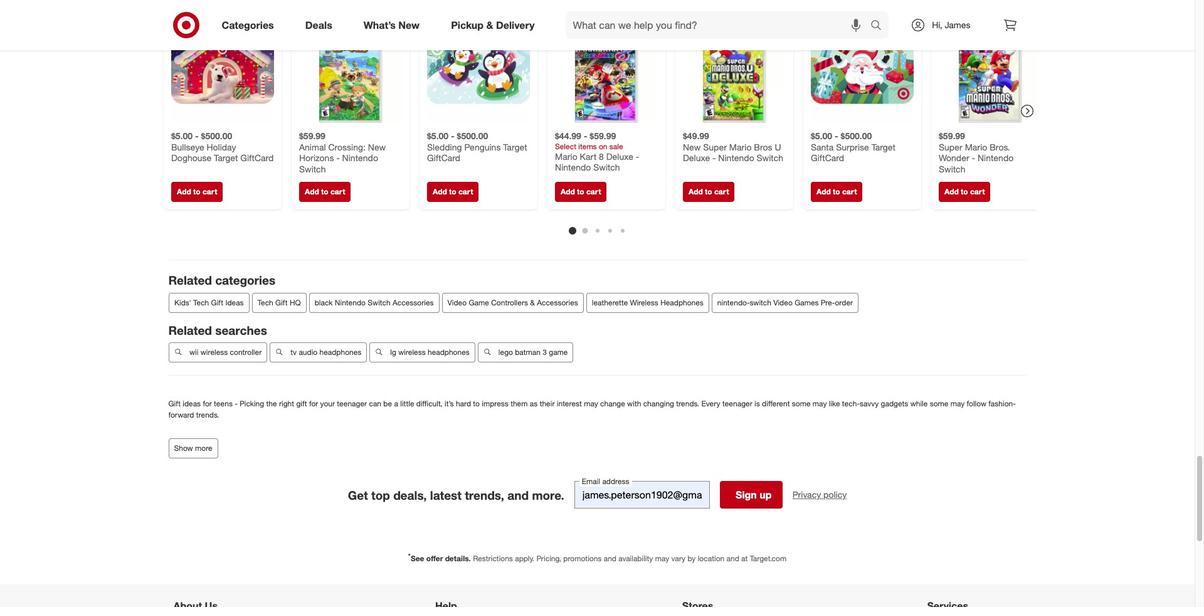 Task type: describe. For each thing, give the bounding box(es) containing it.
2 some from the left
[[930, 399, 949, 409]]

add to cart button for animal crossing: new horizons - nintendo switch
[[299, 182, 351, 202]]

1 horizontal spatial and
[[604, 554, 617, 564]]

add for $59.99 animal crossing: new horizons - nintendo switch
[[305, 187, 319, 196]]

cart for penguins
[[458, 187, 473, 196]]

add to cart for $5.00 - $500.00 santa surprise target giftcard
[[817, 187, 857, 196]]

with
[[627, 399, 641, 409]]

bullseye holiday doghouse target giftcard image
[[171, 20, 274, 123]]

add for $49.99 new super mario bros u deluxe - nintendo switch
[[689, 187, 703, 196]]

video inside the nintendo-switch video games pre-order link
[[773, 298, 793, 307]]

lg
[[390, 348, 396, 357]]

0 horizontal spatial &
[[487, 19, 493, 31]]

categories
[[222, 19, 274, 31]]

2 teenager from the left
[[723, 399, 753, 409]]

add for $44.99 - $59.99 select items on sale mario kart 8 deluxe - nintendo switch
[[561, 187, 575, 196]]

to for super mario bros. wonder - nintendo switch
[[961, 187, 968, 196]]

add to cart button for bullseye holiday doghouse target giftcard
[[171, 182, 223, 202]]

3
[[543, 348, 547, 357]]

target.com
[[750, 554, 787, 564]]

$5.00 - $500.00 santa surprise target giftcard
[[811, 130, 896, 163]]

sign
[[736, 489, 757, 502]]

wireless for wii
[[200, 348, 228, 357]]

sign up
[[736, 489, 772, 502]]

lg wireless headphones link
[[369, 343, 475, 363]]

add to cart for $59.99 animal crossing: new horizons - nintendo switch
[[305, 187, 345, 196]]

james
[[945, 19, 971, 30]]

giftcard for $5.00 - $500.00 sledding penguins target giftcard
[[427, 152, 460, 163]]

related for related categories
[[168, 273, 212, 287]]

them
[[511, 399, 528, 409]]

1 for from the left
[[203, 399, 212, 409]]

target inside $5.00 - $500.00 bullseye holiday doghouse target giftcard
[[214, 152, 238, 163]]

horizons
[[299, 152, 334, 163]]

santa surprise target giftcard image
[[811, 20, 914, 123]]

switch inside $44.99 - $59.99 select items on sale mario kart 8 deluxe - nintendo switch
[[593, 162, 620, 172]]

to for new super mario bros u deluxe - nintendo switch
[[705, 187, 712, 196]]

details.
[[445, 554, 471, 564]]

cart for horizons
[[330, 187, 345, 196]]

privacy
[[793, 490, 821, 500]]

like
[[829, 399, 840, 409]]

get
[[348, 488, 368, 502]]

ideas
[[183, 399, 201, 409]]

what's new
[[364, 19, 420, 31]]

& inside "link"
[[530, 298, 535, 307]]

categories
[[215, 273, 275, 287]]

tech gift hq link
[[252, 293, 306, 313]]

to inside gift ideas for teens - picking the right gift for your teenager can be a little difficult, it's hard to impress them as their interest may change with changing trends. every teenager is different some may like tech-savvy gadgets while some may follow fashion- forward trends.
[[473, 399, 480, 409]]

$500.00 for penguins
[[457, 130, 488, 141]]

nintendo-switch video games pre-order
[[717, 298, 853, 307]]

wii
[[189, 348, 198, 357]]

game
[[549, 348, 568, 357]]

wireless
[[630, 298, 658, 307]]

headphones for tv audio headphones
[[319, 348, 361, 357]]

lego batman 3 game link
[[478, 343, 573, 363]]

pickup & delivery
[[451, 19, 535, 31]]

cart for wonder
[[970, 187, 985, 196]]

super inside $59.99 super mario bros. wonder - nintendo switch
[[939, 141, 963, 152]]

video inside video game controllers & accessories "link"
[[447, 298, 467, 307]]

forward
[[168, 410, 194, 419]]

savvy
[[860, 399, 879, 409]]

see
[[411, 554, 424, 564]]

$59.99 for $59.99 animal crossing: new horizons - nintendo switch
[[299, 130, 325, 141]]

new inside $59.99 animal crossing: new horizons - nintendo switch
[[368, 141, 386, 152]]

crossing:
[[328, 141, 365, 152]]

nintendo inside $59.99 super mario bros. wonder - nintendo switch
[[978, 152, 1014, 163]]

switch inside $59.99 super mario bros. wonder - nintendo switch
[[939, 163, 966, 174]]

it's
[[445, 399, 454, 409]]

nintendo inside $59.99 animal crossing: new horizons - nintendo switch
[[342, 152, 378, 163]]

interest
[[557, 399, 582, 409]]

holiday
[[206, 141, 236, 152]]

bros.
[[990, 141, 1010, 152]]

add to cart button for super mario bros. wonder - nintendo switch
[[939, 182, 991, 202]]

deals
[[305, 19, 332, 31]]

video game controllers & accessories
[[447, 298, 578, 307]]

offer
[[427, 554, 443, 564]]

$59.99 for $59.99 super mario bros. wonder - nintendo switch
[[939, 130, 965, 141]]

by
[[688, 554, 696, 564]]

$44.99 - $59.99 select items on sale mario kart 8 deluxe - nintendo switch
[[555, 130, 639, 172]]

deluxe inside $49.99 new super mario bros u deluxe - nintendo switch
[[683, 152, 710, 163]]

$59.99 animal crossing: new horizons - nintendo switch
[[299, 130, 386, 174]]

- inside gift ideas for teens - picking the right gift for your teenager can be a little difficult, it's hard to impress them as their interest may change with changing trends. every teenager is different some may like tech-savvy gadgets while some may follow fashion- forward trends.
[[235, 399, 238, 409]]

0 horizontal spatial and
[[508, 488, 529, 502]]

cart for bros
[[714, 187, 729, 196]]

get top deals, latest trends, and more.
[[348, 488, 565, 502]]

video game controllers & accessories link
[[442, 293, 584, 313]]

cart for holiday
[[202, 187, 217, 196]]

new for what's
[[399, 19, 420, 31]]

pickup & delivery link
[[441, 11, 551, 39]]

kids'
[[174, 298, 191, 307]]

tv
[[290, 348, 296, 357]]

add for $59.99 super mario bros. wonder - nintendo switch
[[945, 187, 959, 196]]

2 tech from the left
[[257, 298, 273, 307]]

on
[[599, 141, 607, 151]]

add to cart for $5.00 - $500.00 sledding penguins target giftcard
[[433, 187, 473, 196]]

mario inside $49.99 new super mario bros u deluxe - nintendo switch
[[729, 141, 752, 152]]

gift ideas for teens - picking the right gift for your teenager can be a little difficult, it's hard to impress them as their interest may change with changing trends. every teenager is different some may like tech-savvy gadgets while some may follow fashion- forward trends.
[[168, 399, 1016, 419]]

$59.99 inside $44.99 - $59.99 select items on sale mario kart 8 deluxe - nintendo switch
[[590, 130, 616, 141]]

at
[[742, 554, 748, 564]]

leatherette wireless headphones
[[592, 298, 704, 307]]

sign up button
[[720, 481, 783, 509]]

your
[[320, 399, 335, 409]]

hi,
[[932, 19, 943, 30]]

2 for from the left
[[309, 399, 318, 409]]

*
[[408, 552, 411, 560]]

doghouse
[[171, 152, 211, 163]]

little
[[400, 399, 414, 409]]

u
[[775, 141, 781, 152]]

what's new link
[[353, 11, 436, 39]]

wireless for lg
[[398, 348, 425, 357]]

vary
[[672, 554, 686, 564]]

impress
[[482, 399, 509, 409]]

add to cart button for new super mario bros u deluxe - nintendo switch
[[683, 182, 735, 202]]

promotions
[[564, 554, 602, 564]]

different
[[762, 399, 790, 409]]

deluxe inside $44.99 - $59.99 select items on sale mario kart 8 deluxe - nintendo switch
[[606, 151, 633, 162]]

$500.00 for surprise
[[841, 130, 872, 141]]

black nintendo switch accessories link
[[309, 293, 439, 313]]

- inside $59.99 super mario bros. wonder - nintendo switch
[[972, 152, 975, 163]]

add to cart button for santa surprise target giftcard
[[811, 182, 863, 202]]

pricing,
[[537, 554, 562, 564]]

$5.00 - $500.00 bullseye holiday doghouse target giftcard
[[171, 130, 273, 163]]

more.
[[532, 488, 565, 502]]

0 vertical spatial trends.
[[677, 399, 700, 409]]

related categories
[[168, 273, 275, 287]]

show more
[[174, 444, 212, 453]]

right
[[279, 399, 294, 409]]

latest
[[430, 488, 462, 502]]

gadgets
[[881, 399, 909, 409]]

- inside $49.99 new super mario bros u deluxe - nintendo switch
[[712, 152, 716, 163]]



Task type: vqa. For each thing, say whether or not it's contained in the screenshot.
wii wireless controller Link
yes



Task type: locate. For each thing, give the bounding box(es) containing it.
switch down wonder
[[939, 163, 966, 174]]

gift
[[211, 298, 223, 307], [275, 298, 287, 307], [168, 399, 181, 409]]

show
[[174, 444, 193, 453]]

$500.00 inside $5.00 - $500.00 sledding penguins target giftcard
[[457, 130, 488, 141]]

$500.00 inside $5.00 - $500.00 bullseye holiday doghouse target giftcard
[[201, 130, 232, 141]]

1 horizontal spatial deluxe
[[683, 152, 710, 163]]

to
[[193, 187, 200, 196], [321, 187, 328, 196], [449, 187, 456, 196], [577, 187, 584, 196], [705, 187, 712, 196], [833, 187, 840, 196], [961, 187, 968, 196], [473, 399, 480, 409]]

$59.99 inside $59.99 animal crossing: new horizons - nintendo switch
[[299, 130, 325, 141]]

$500.00 up surprise
[[841, 130, 872, 141]]

$5.00 up bullseye
[[171, 130, 192, 141]]

gift left ideas
[[211, 298, 223, 307]]

trends. down the teens
[[196, 410, 219, 419]]

3 add to cart button from the left
[[427, 182, 479, 202]]

$44.99
[[555, 130, 581, 141]]

surprise
[[836, 141, 869, 152]]

some
[[792, 399, 811, 409], [930, 399, 949, 409]]

nintendo down kart
[[555, 162, 591, 172]]

switch down horizons
[[299, 163, 326, 174]]

teenager left is
[[723, 399, 753, 409]]

to right hard
[[473, 399, 480, 409]]

related up kids'
[[168, 273, 212, 287]]

0 horizontal spatial video
[[447, 298, 467, 307]]

to down sledding
[[449, 187, 456, 196]]

1 horizontal spatial &
[[530, 298, 535, 307]]

$5.00 up santa
[[811, 130, 832, 141]]

1 $5.00 from the left
[[171, 130, 192, 141]]

nintendo
[[342, 152, 378, 163], [718, 152, 754, 163], [978, 152, 1014, 163], [555, 162, 591, 172], [335, 298, 365, 307]]

may left 'change'
[[584, 399, 598, 409]]

wireless right the wii on the left bottom of page
[[200, 348, 228, 357]]

cart down $49.99 new super mario bros u deluxe - nintendo switch
[[714, 187, 729, 196]]

mario kart 8 deluxe - nintendo switch image
[[555, 20, 658, 123], [555, 20, 658, 123]]

add to cart for $5.00 - $500.00 bullseye holiday doghouse target giftcard
[[177, 187, 217, 196]]

games
[[795, 298, 819, 307]]

gift
[[296, 399, 307, 409]]

5 cart from the left
[[714, 187, 729, 196]]

related up the wii on the left bottom of page
[[168, 323, 212, 337]]

headphones right audio
[[319, 348, 361, 357]]

$5.00 for $5.00 - $500.00 sledding penguins target giftcard
[[427, 130, 448, 141]]

1 $59.99 from the left
[[299, 130, 325, 141]]

video
[[447, 298, 467, 307], [773, 298, 793, 307]]

headphones up it's
[[428, 348, 469, 357]]

0 horizontal spatial wireless
[[200, 348, 228, 357]]

change
[[600, 399, 625, 409]]

deluxe down $49.99 on the right
[[683, 152, 710, 163]]

2 horizontal spatial new
[[683, 141, 701, 152]]

add down $49.99 on the right
[[689, 187, 703, 196]]

1 super from the left
[[703, 141, 727, 152]]

$500.00 inside $5.00 - $500.00 santa surprise target giftcard
[[841, 130, 872, 141]]

the
[[266, 399, 277, 409]]

animal
[[299, 141, 326, 152]]

4 add to cart from the left
[[561, 187, 601, 196]]

cart down $5.00 - $500.00 sledding penguins target giftcard
[[458, 187, 473, 196]]

accessories up lg wireless headphones link
[[392, 298, 434, 307]]

mario inside $44.99 - $59.99 select items on sale mario kart 8 deluxe - nintendo switch
[[555, 151, 577, 162]]

privacy policy
[[793, 490, 847, 500]]

bros
[[754, 141, 772, 152]]

3 $5.00 from the left
[[811, 130, 832, 141]]

1 horizontal spatial target
[[503, 141, 527, 152]]

- inside $5.00 - $500.00 bullseye holiday doghouse target giftcard
[[195, 130, 198, 141]]

1 accessories from the left
[[392, 298, 434, 307]]

add to cart down wonder
[[945, 187, 985, 196]]

add to cart button down kart
[[555, 182, 607, 202]]

trends.
[[677, 399, 700, 409], [196, 410, 219, 419]]

wonder
[[939, 152, 969, 163]]

add down select
[[561, 187, 575, 196]]

may left vary
[[655, 554, 670, 564]]

super down $49.99 on the right
[[703, 141, 727, 152]]

5 add to cart from the left
[[689, 187, 729, 196]]

add to cart for $49.99 new super mario bros u deluxe - nintendo switch
[[689, 187, 729, 196]]

2 horizontal spatial $5.00
[[811, 130, 832, 141]]

5 add from the left
[[689, 187, 703, 196]]

to down doghouse
[[193, 187, 200, 196]]

select
[[555, 141, 576, 151]]

add to cart button for sledding penguins target giftcard
[[427, 182, 479, 202]]

teens
[[214, 399, 233, 409]]

& right pickup
[[487, 19, 493, 31]]

$5.00 for $5.00 - $500.00 santa surprise target giftcard
[[811, 130, 832, 141]]

add for $5.00 - $500.00 bullseye holiday doghouse target giftcard
[[177, 187, 191, 196]]

3 add from the left
[[433, 187, 447, 196]]

game
[[469, 298, 489, 307]]

add to cart button for mario kart 8 deluxe - nintendo switch
[[555, 182, 607, 202]]

black
[[314, 298, 333, 307]]

new
[[399, 19, 420, 31], [368, 141, 386, 152], [683, 141, 701, 152]]

1 some from the left
[[792, 399, 811, 409]]

nintendo inside $49.99 new super mario bros u deluxe - nintendo switch
[[718, 152, 754, 163]]

add to cart down horizons
[[305, 187, 345, 196]]

0 horizontal spatial trends.
[[196, 410, 219, 419]]

new right what's
[[399, 19, 420, 31]]

1 vertical spatial related
[[168, 323, 212, 337]]

target down holiday
[[214, 152, 238, 163]]

$59.99 up on
[[590, 130, 616, 141]]

trends. left every
[[677, 399, 700, 409]]

to for animal crossing: new horizons - nintendo switch
[[321, 187, 328, 196]]

gift up forward
[[168, 399, 181, 409]]

teenager
[[337, 399, 367, 409], [723, 399, 753, 409]]

* see offer details. restrictions apply. pricing, promotions and availability may vary by location and at target.com
[[408, 552, 787, 564]]

order
[[835, 298, 853, 307]]

2 horizontal spatial $59.99
[[939, 130, 965, 141]]

switch inside black nintendo switch accessories link
[[368, 298, 390, 307]]

add for $5.00 - $500.00 sledding penguins target giftcard
[[433, 187, 447, 196]]

1 horizontal spatial giftcard
[[427, 152, 460, 163]]

cart down kart
[[586, 187, 601, 196]]

bullseye
[[171, 141, 204, 152]]

& right controllers
[[530, 298, 535, 307]]

giftcard down santa
[[811, 152, 844, 163]]

2 headphones from the left
[[428, 348, 469, 357]]

leatherette
[[592, 298, 628, 307]]

new down $49.99 on the right
[[683, 141, 701, 152]]

6 add to cart button from the left
[[811, 182, 863, 202]]

tech right kids'
[[193, 298, 209, 307]]

leatherette wireless headphones link
[[586, 293, 709, 313]]

cart down doghouse
[[202, 187, 217, 196]]

1 cart from the left
[[202, 187, 217, 196]]

be
[[384, 399, 392, 409]]

2 $59.99 from the left
[[590, 130, 616, 141]]

0 horizontal spatial accessories
[[392, 298, 434, 307]]

controller
[[230, 348, 261, 357]]

mario left bros.
[[965, 141, 987, 152]]

is
[[755, 399, 760, 409]]

1 vertical spatial &
[[530, 298, 535, 307]]

a
[[394, 399, 398, 409]]

hq
[[289, 298, 301, 307]]

as
[[530, 399, 538, 409]]

policy
[[824, 490, 847, 500]]

headphones
[[660, 298, 704, 307]]

2 $5.00 from the left
[[427, 130, 448, 141]]

3 cart from the left
[[458, 187, 473, 196]]

tech-
[[842, 399, 860, 409]]

animal crossing: new horizons - nintendo switch image
[[299, 20, 402, 123], [299, 20, 402, 123]]

1 horizontal spatial headphones
[[428, 348, 469, 357]]

sledding
[[427, 141, 462, 152]]

for right "ideas"
[[203, 399, 212, 409]]

switch up lg
[[368, 298, 390, 307]]

to down $49.99 new super mario bros u deluxe - nintendo switch
[[705, 187, 712, 196]]

super mario bros. wonder - nintendo switch image
[[939, 20, 1042, 123], [939, 20, 1042, 123]]

accessories
[[392, 298, 434, 307], [537, 298, 578, 307]]

location
[[698, 554, 725, 564]]

add down wonder
[[945, 187, 959, 196]]

cart for items
[[586, 187, 601, 196]]

sledding penguins target giftcard image
[[427, 20, 530, 123]]

super up wonder
[[939, 141, 963, 152]]

super inside $49.99 new super mario bros u deluxe - nintendo switch
[[703, 141, 727, 152]]

1 add to cart button from the left
[[171, 182, 223, 202]]

headphones for lg wireless headphones
[[428, 348, 469, 357]]

1 horizontal spatial $5.00
[[427, 130, 448, 141]]

2 horizontal spatial gift
[[275, 298, 287, 307]]

may left follow on the right bottom of page
[[951, 399, 965, 409]]

switch inside $59.99 animal crossing: new horizons - nintendo switch
[[299, 163, 326, 174]]

3 add to cart from the left
[[433, 187, 473, 196]]

$5.00 for $5.00 - $500.00 bullseye holiday doghouse target giftcard
[[171, 130, 192, 141]]

gift left hq
[[275, 298, 287, 307]]

to for bullseye holiday doghouse target giftcard
[[193, 187, 200, 196]]

add to cart down doghouse
[[177, 187, 217, 196]]

kids' tech gift ideas link
[[168, 293, 249, 313]]

mario down $44.99
[[555, 151, 577, 162]]

nintendo down bros.
[[978, 152, 1014, 163]]

add to cart button down horizons
[[299, 182, 351, 202]]

may
[[584, 399, 598, 409], [813, 399, 827, 409], [951, 399, 965, 409], [655, 554, 670, 564]]

2 accessories from the left
[[537, 298, 578, 307]]

gift inside gift ideas for teens - picking the right gift for your teenager can be a little difficult, it's hard to impress them as their interest may change with changing trends. every teenager is different some may like tech-savvy gadgets while some may follow fashion- forward trends.
[[168, 399, 181, 409]]

0 horizontal spatial headphones
[[319, 348, 361, 357]]

new inside $49.99 new super mario bros u deluxe - nintendo switch
[[683, 141, 701, 152]]

1 $500.00 from the left
[[201, 130, 232, 141]]

1 vertical spatial trends.
[[196, 410, 219, 419]]

0 horizontal spatial mario
[[555, 151, 577, 162]]

1 headphones from the left
[[319, 348, 361, 357]]

0 horizontal spatial deluxe
[[606, 151, 633, 162]]

follow
[[967, 399, 987, 409]]

restrictions
[[473, 554, 513, 564]]

trends,
[[465, 488, 504, 502]]

and left "availability"
[[604, 554, 617, 564]]

$49.99 new super mario bros u deluxe - nintendo switch
[[683, 130, 783, 163]]

super
[[703, 141, 727, 152], [939, 141, 963, 152]]

1 horizontal spatial wireless
[[398, 348, 425, 357]]

target right the penguins
[[503, 141, 527, 152]]

ideas
[[225, 298, 243, 307]]

their
[[540, 399, 555, 409]]

1 horizontal spatial super
[[939, 141, 963, 152]]

cart for surprise
[[842, 187, 857, 196]]

0 horizontal spatial for
[[203, 399, 212, 409]]

$500.00 for holiday
[[201, 130, 232, 141]]

1 horizontal spatial some
[[930, 399, 949, 409]]

delivery
[[496, 19, 535, 31]]

2 add from the left
[[305, 187, 319, 196]]

add to cart down $49.99 new super mario bros u deluxe - nintendo switch
[[689, 187, 729, 196]]

switch down bros
[[757, 152, 783, 163]]

picking
[[240, 399, 264, 409]]

3 $59.99 from the left
[[939, 130, 965, 141]]

add to cart down kart
[[561, 187, 601, 196]]

1 video from the left
[[447, 298, 467, 307]]

nintendo-
[[717, 298, 750, 307]]

0 horizontal spatial $500.00
[[201, 130, 232, 141]]

target inside $5.00 - $500.00 santa surprise target giftcard
[[872, 141, 896, 152]]

$500.00 up the penguins
[[457, 130, 488, 141]]

$59.99 up wonder
[[939, 130, 965, 141]]

wireless
[[200, 348, 228, 357], [398, 348, 425, 357]]

7 add from the left
[[945, 187, 959, 196]]

batman
[[515, 348, 540, 357]]

$5.00 inside $5.00 - $500.00 sledding penguins target giftcard
[[427, 130, 448, 141]]

accessories right controllers
[[537, 298, 578, 307]]

wii wireless controller
[[189, 348, 261, 357]]

What can we help you find? suggestions appear below search field
[[566, 11, 874, 39]]

may inside * see offer details. restrictions apply. pricing, promotions and availability may vary by location and at target.com
[[655, 554, 670, 564]]

add to cart for $44.99 - $59.99 select items on sale mario kart 8 deluxe - nintendo switch
[[561, 187, 601, 196]]

2 $500.00 from the left
[[457, 130, 488, 141]]

related searches
[[168, 323, 267, 337]]

giftcard inside $5.00 - $500.00 bullseye holiday doghouse target giftcard
[[240, 152, 273, 163]]

- inside $5.00 - $500.00 santa surprise target giftcard
[[835, 130, 838, 141]]

1 horizontal spatial for
[[309, 399, 318, 409]]

$500.00 up holiday
[[201, 130, 232, 141]]

1 add to cart from the left
[[177, 187, 217, 196]]

add down santa
[[817, 187, 831, 196]]

add for $5.00 - $500.00 santa surprise target giftcard
[[817, 187, 831, 196]]

0 horizontal spatial $59.99
[[299, 130, 325, 141]]

2 horizontal spatial mario
[[965, 141, 987, 152]]

giftcard left horizons
[[240, 152, 273, 163]]

0 horizontal spatial $5.00
[[171, 130, 192, 141]]

and left at
[[727, 554, 740, 564]]

add to cart button down doghouse
[[171, 182, 223, 202]]

7 add to cart from the left
[[945, 187, 985, 196]]

giftcard for $5.00 - $500.00 santa surprise target giftcard
[[811, 152, 844, 163]]

giftcard inside $5.00 - $500.00 santa surprise target giftcard
[[811, 152, 844, 163]]

searches
[[215, 323, 267, 337]]

$5.00 inside $5.00 - $500.00 bullseye holiday doghouse target giftcard
[[171, 130, 192, 141]]

0 horizontal spatial gift
[[168, 399, 181, 409]]

for right gift at the bottom left
[[309, 399, 318, 409]]

3 $500.00 from the left
[[841, 130, 872, 141]]

pre-
[[821, 298, 835, 307]]

1 horizontal spatial accessories
[[537, 298, 578, 307]]

add down sledding
[[433, 187, 447, 196]]

video left the game
[[447, 298, 467, 307]]

search
[[865, 20, 896, 32]]

to for mario kart 8 deluxe - nintendo switch
[[577, 187, 584, 196]]

add down horizons
[[305, 187, 319, 196]]

8
[[599, 151, 604, 162]]

cart down $59.99 super mario bros. wonder - nintendo switch
[[970, 187, 985, 196]]

2 add to cart button from the left
[[299, 182, 351, 202]]

search button
[[865, 11, 896, 41]]

1 add from the left
[[177, 187, 191, 196]]

2 horizontal spatial $500.00
[[841, 130, 872, 141]]

difficult,
[[416, 399, 443, 409]]

2 related from the top
[[168, 323, 212, 337]]

related for related searches
[[168, 323, 212, 337]]

add to cart down sledding
[[433, 187, 473, 196]]

0 vertical spatial related
[[168, 273, 212, 287]]

black nintendo switch accessories
[[314, 298, 434, 307]]

to down kart
[[577, 187, 584, 196]]

kart
[[580, 151, 596, 162]]

2 wireless from the left
[[398, 348, 425, 357]]

to down horizons
[[321, 187, 328, 196]]

1 horizontal spatial $59.99
[[590, 130, 616, 141]]

giftcard inside $5.00 - $500.00 sledding penguins target giftcard
[[427, 152, 460, 163]]

mario inside $59.99 super mario bros. wonder - nintendo switch
[[965, 141, 987, 152]]

0 horizontal spatial giftcard
[[240, 152, 273, 163]]

4 add to cart button from the left
[[555, 182, 607, 202]]

0 horizontal spatial super
[[703, 141, 727, 152]]

$49.99
[[683, 130, 709, 141]]

1 tech from the left
[[193, 298, 209, 307]]

nintendo down bros
[[718, 152, 754, 163]]

some right different
[[792, 399, 811, 409]]

lg wireless headphones
[[390, 348, 469, 357]]

some right the while
[[930, 399, 949, 409]]

add to cart button down $49.99 new super mario bros u deluxe - nintendo switch
[[683, 182, 735, 202]]

add to cart button down sledding
[[427, 182, 479, 202]]

wireless right lg
[[398, 348, 425, 357]]

0 horizontal spatial target
[[214, 152, 238, 163]]

None text field
[[575, 481, 710, 509]]

- inside $59.99 animal crossing: new horizons - nintendo switch
[[336, 152, 340, 163]]

giftcard down sledding
[[427, 152, 460, 163]]

target for sledding penguins target giftcard
[[503, 141, 527, 152]]

3 giftcard from the left
[[811, 152, 844, 163]]

nintendo inside $44.99 - $59.99 select items on sale mario kart 8 deluxe - nintendo switch
[[555, 162, 591, 172]]

to for santa surprise target giftcard
[[833, 187, 840, 196]]

lego batman 3 game
[[498, 348, 568, 357]]

switch down the 8 on the top of the page
[[593, 162, 620, 172]]

2 horizontal spatial and
[[727, 554, 740, 564]]

0 vertical spatial &
[[487, 19, 493, 31]]

to for sledding penguins target giftcard
[[449, 187, 456, 196]]

add to cart down santa
[[817, 187, 857, 196]]

0 horizontal spatial new
[[368, 141, 386, 152]]

$59.99 inside $59.99 super mario bros. wonder - nintendo switch
[[939, 130, 965, 141]]

2 cart from the left
[[330, 187, 345, 196]]

1 horizontal spatial mario
[[729, 141, 752, 152]]

add down doghouse
[[177, 187, 191, 196]]

1 horizontal spatial tech
[[257, 298, 273, 307]]

2 horizontal spatial target
[[872, 141, 896, 152]]

- inside $5.00 - $500.00 sledding penguins target giftcard
[[451, 130, 454, 141]]

up
[[760, 489, 772, 502]]

1 horizontal spatial trends.
[[677, 399, 700, 409]]

1 horizontal spatial new
[[399, 19, 420, 31]]

1 wireless from the left
[[200, 348, 228, 357]]

2 horizontal spatial giftcard
[[811, 152, 844, 163]]

deals,
[[393, 488, 427, 502]]

tech left hq
[[257, 298, 273, 307]]

show more button
[[168, 439, 218, 459]]

target
[[503, 141, 527, 152], [872, 141, 896, 152], [214, 152, 238, 163]]

may left like
[[813, 399, 827, 409]]

teenager left "can"
[[337, 399, 367, 409]]

1 related from the top
[[168, 273, 212, 287]]

controllers
[[491, 298, 528, 307]]

0 horizontal spatial some
[[792, 399, 811, 409]]

target inside $5.00 - $500.00 sledding penguins target giftcard
[[503, 141, 527, 152]]

video right switch
[[773, 298, 793, 307]]

pickup
[[451, 19, 484, 31]]

hi, james
[[932, 19, 971, 30]]

4 add from the left
[[561, 187, 575, 196]]

deluxe
[[606, 151, 633, 162], [683, 152, 710, 163]]

1 giftcard from the left
[[240, 152, 273, 163]]

0 horizontal spatial tech
[[193, 298, 209, 307]]

$5.00 up sledding
[[427, 130, 448, 141]]

1 horizontal spatial gift
[[211, 298, 223, 307]]

add to cart button down wonder
[[939, 182, 991, 202]]

to down wonder
[[961, 187, 968, 196]]

4 cart from the left
[[586, 187, 601, 196]]

cart down $59.99 animal crossing: new horizons - nintendo switch
[[330, 187, 345, 196]]

6 cart from the left
[[842, 187, 857, 196]]

2 giftcard from the left
[[427, 152, 460, 163]]

privacy policy link
[[793, 489, 847, 502]]

nintendo right black
[[335, 298, 365, 307]]

switch inside $49.99 new super mario bros u deluxe - nintendo switch
[[757, 152, 783, 163]]

nintendo down the crossing:
[[342, 152, 378, 163]]

and left more.
[[508, 488, 529, 502]]

accessories inside "link"
[[537, 298, 578, 307]]

6 add from the left
[[817, 187, 831, 196]]

1 horizontal spatial teenager
[[723, 399, 753, 409]]

new super mario bros u deluxe - nintendo switch image
[[683, 20, 786, 123], [683, 20, 786, 123]]

7 add to cart button from the left
[[939, 182, 991, 202]]

1 horizontal spatial video
[[773, 298, 793, 307]]

new right the crossing:
[[368, 141, 386, 152]]

add to cart for $59.99 super mario bros. wonder - nintendo switch
[[945, 187, 985, 196]]

2 add to cart from the left
[[305, 187, 345, 196]]

target for santa surprise target giftcard
[[872, 141, 896, 152]]

-
[[195, 130, 198, 141], [451, 130, 454, 141], [584, 130, 587, 141], [835, 130, 838, 141], [636, 151, 639, 162], [336, 152, 340, 163], [712, 152, 716, 163], [972, 152, 975, 163], [235, 399, 238, 409]]

$59.99 super mario bros. wonder - nintendo switch
[[939, 130, 1014, 174]]

1 teenager from the left
[[337, 399, 367, 409]]

$5.00 inside $5.00 - $500.00 santa surprise target giftcard
[[811, 130, 832, 141]]

1 horizontal spatial $500.00
[[457, 130, 488, 141]]

add to cart button down santa
[[811, 182, 863, 202]]

5 add to cart button from the left
[[683, 182, 735, 202]]

2 super from the left
[[939, 141, 963, 152]]

deluxe right the 8 on the top of the page
[[606, 151, 633, 162]]

7 cart from the left
[[970, 187, 985, 196]]

0 horizontal spatial teenager
[[337, 399, 367, 409]]

6 add to cart from the left
[[817, 187, 857, 196]]

cart down surprise
[[842, 187, 857, 196]]

new for $49.99
[[683, 141, 701, 152]]

2 video from the left
[[773, 298, 793, 307]]

apply.
[[515, 554, 535, 564]]

target right surprise
[[872, 141, 896, 152]]



